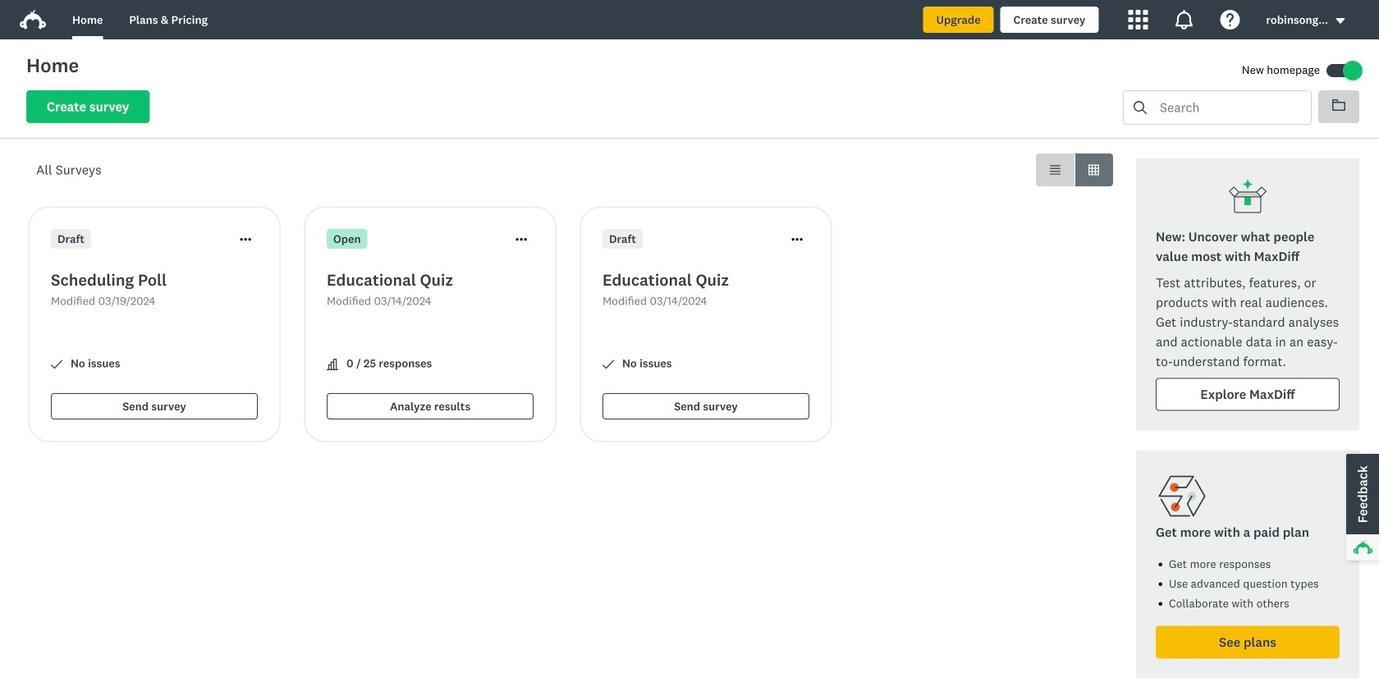 Task type: describe. For each thing, give the bounding box(es) containing it.
search image
[[1134, 101, 1147, 114]]

response count image
[[327, 359, 338, 370]]

Search text field
[[1147, 91, 1311, 124]]

1 brand logo image from the top
[[20, 7, 46, 33]]

no issues image
[[51, 359, 62, 370]]



Task type: locate. For each thing, give the bounding box(es) containing it.
response based pricing icon image
[[1156, 470, 1209, 523]]

folders image
[[1333, 99, 1346, 111]]

dropdown arrow icon image
[[1335, 15, 1347, 27], [1337, 18, 1345, 24]]

help icon image
[[1221, 10, 1240, 30]]

notification center icon image
[[1175, 10, 1194, 30]]

no issues image
[[603, 359, 614, 370]]

brand logo image
[[20, 7, 46, 33], [20, 10, 46, 30]]

search image
[[1134, 101, 1147, 114]]

group
[[1036, 154, 1113, 186]]

folders image
[[1333, 99, 1346, 112]]

2 brand logo image from the top
[[20, 10, 46, 30]]

products icon image
[[1129, 10, 1148, 30], [1129, 10, 1148, 30]]

response count image
[[327, 359, 338, 370]]

max diff icon image
[[1228, 178, 1268, 218]]



Task type: vqa. For each thing, say whether or not it's contained in the screenshot.
'Dropdown arrow icon'
yes



